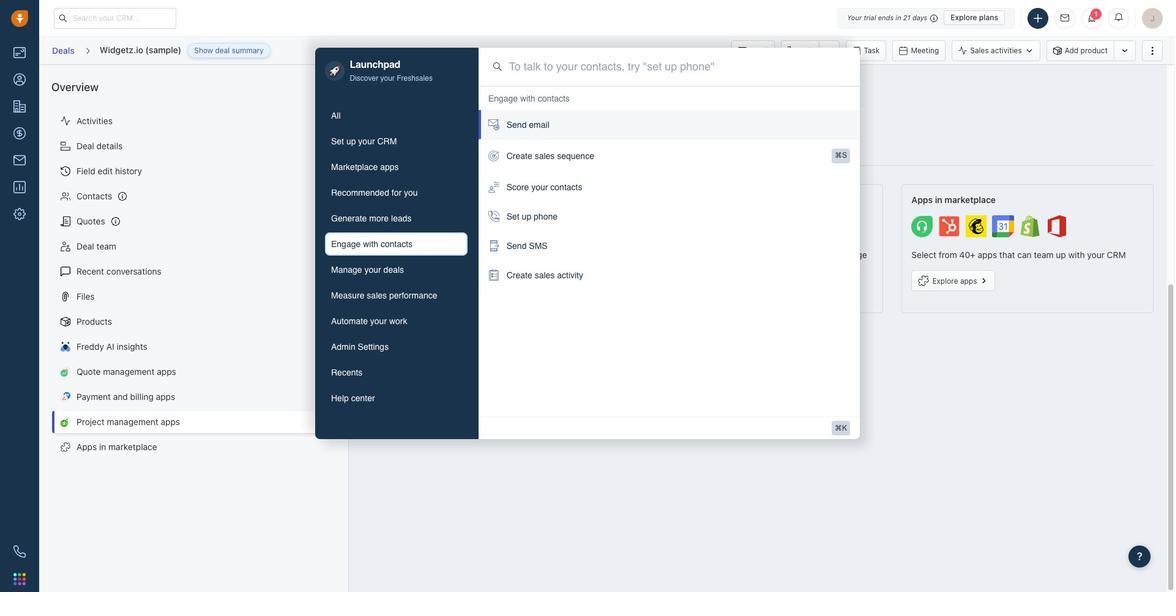 Task type: locate. For each thing, give the bounding box(es) containing it.
To talk to your contacts, try "set up phone" field
[[509, 59, 845, 75]]

share
[[707, 250, 729, 260]]

admin
[[331, 342, 355, 352]]

work
[[389, 317, 407, 327]]

0 horizontal spatial project management apps
[[77, 417, 180, 427]]

quote management apps up leads
[[371, 195, 475, 205]]

up inside the set up your crm button
[[346, 137, 356, 147]]

0 horizontal spatial deals
[[384, 265, 404, 275]]

0 horizontal spatial team
[[96, 241, 116, 252]]

billing up share
[[697, 195, 722, 205]]

2 view apps from the left
[[648, 289, 684, 298]]

1 view from the left
[[378, 289, 394, 298]]

set for set up your crm
[[331, 137, 344, 147]]

payment and billing apps down insights
[[77, 392, 175, 402]]

0 horizontal spatial quote
[[77, 367, 101, 377]]

2 view apps button from the left
[[641, 283, 702, 304]]

1 horizontal spatial apps
[[912, 195, 933, 205]]

0 horizontal spatial apps in marketplace
[[77, 442, 157, 453]]

team up recent conversations
[[96, 241, 116, 252]]

up inside list of options 'list box'
[[522, 212, 531, 222]]

view apps button down payments
[[641, 283, 702, 304]]

k
[[842, 424, 847, 432]]

1 vertical spatial project
[[77, 417, 105, 427]]

1 vertical spatial ⌘
[[835, 424, 842, 432]]

1 horizontal spatial billing
[[697, 195, 722, 205]]

0 horizontal spatial view apps button
[[371, 283, 432, 304]]

meeting button
[[893, 40, 946, 61]]

from
[[939, 250, 957, 260]]

launchpad discover your freshsales
[[350, 60, 433, 83]]

view apps down payments
[[648, 289, 684, 298]]

1 view apps button from the left
[[371, 283, 432, 304]]

view
[[378, 289, 394, 298], [648, 289, 665, 298]]

view for create quotes and proposals based on the deals in your crm
[[378, 289, 394, 298]]

ai
[[106, 342, 114, 352]]

0 vertical spatial crm
[[377, 137, 397, 147]]

send
[[507, 120, 527, 130], [507, 241, 527, 251]]

send left the sms on the left of the page
[[507, 241, 527, 251]]

recent
[[77, 266, 104, 277]]

0 horizontal spatial payment and billing apps
[[77, 392, 175, 402]]

phone element
[[7, 540, 32, 564]]

sales activities button
[[952, 40, 1047, 61], [952, 40, 1040, 61]]

1 horizontal spatial view apps
[[648, 289, 684, 298]]

view apps
[[378, 289, 413, 298], [648, 289, 684, 298]]

recommended
[[331, 188, 389, 198]]

1 vertical spatial sales
[[535, 271, 555, 280]]

⌘ inside list of options 'list box'
[[835, 151, 842, 160]]

0 horizontal spatial marketplace
[[108, 442, 157, 453]]

0 vertical spatial up
[[346, 137, 356, 147]]

admin settings
[[331, 342, 389, 352]]

1 ⌘ from the top
[[835, 151, 842, 160]]

⌘
[[835, 151, 842, 160], [835, 424, 842, 432]]

0 horizontal spatial quote management apps
[[77, 367, 176, 377]]

deal left details
[[77, 141, 94, 151]]

2 vertical spatial sales
[[367, 291, 387, 301]]

view down manage your deals button
[[378, 289, 394, 298]]

up up marketplace
[[346, 137, 356, 147]]

2 deal from the top
[[77, 241, 94, 252]]

view apps button down manage your deals button
[[371, 283, 432, 304]]

deal for deal details
[[77, 141, 94, 151]]

manage
[[836, 250, 867, 260]]

1 vertical spatial apps in marketplace
[[77, 442, 157, 453]]

create up score
[[507, 151, 532, 161]]

1 vertical spatial billing
[[130, 392, 154, 402]]

0 horizontal spatial view apps
[[378, 289, 413, 298]]

management
[[400, 76, 466, 89], [398, 195, 452, 205], [103, 367, 155, 377], [107, 417, 158, 427]]

team right the can
[[1034, 250, 1054, 260]]

quote up more
[[371, 195, 396, 205]]

deal up the recent
[[77, 241, 94, 252]]

0 horizontal spatial billing
[[130, 392, 154, 402]]

trial
[[864, 13, 876, 21]]

1 vertical spatial deals
[[384, 265, 404, 275]]

set up phone
[[507, 212, 558, 222]]

insights
[[117, 342, 147, 352]]

2 ⌘ from the top
[[835, 424, 842, 432]]

sales left sequence at top
[[535, 151, 555, 161]]

phone
[[534, 212, 558, 222]]

2 send from the top
[[507, 241, 527, 251]]

1 view apps from the left
[[378, 289, 413, 298]]

1 vertical spatial explore
[[933, 276, 958, 286]]

set inside button
[[331, 137, 344, 147]]

1 horizontal spatial marketplace
[[945, 195, 996, 205]]

billing down insights
[[130, 392, 154, 402]]

quote management apps down insights
[[77, 367, 176, 377]]

create for create invoices, share them with customers, and manage payments
[[641, 250, 668, 260]]

payment and billing apps up invoices,
[[641, 195, 744, 205]]

0 horizontal spatial view
[[378, 289, 394, 298]]

1 vertical spatial quote
[[77, 367, 101, 377]]

create up payments
[[641, 250, 668, 260]]

proposals
[[446, 250, 485, 260]]

activities
[[991, 46, 1022, 55]]

⌘ inside "press-command-k-to-open-and-close" element
[[835, 424, 842, 432]]

(sample)
[[145, 45, 181, 55]]

0 vertical spatial deal
[[77, 141, 94, 151]]

0 vertical spatial explore
[[951, 13, 977, 22]]

add product button
[[1047, 40, 1114, 61]]

0 vertical spatial payment and billing apps
[[641, 195, 744, 205]]

set inside list of options 'list box'
[[507, 212, 520, 222]]

quote down freddy in the left of the page
[[77, 367, 101, 377]]

0 vertical spatial deals
[[541, 250, 562, 260]]

sales for sequence
[[535, 151, 555, 161]]

marketplace
[[945, 195, 996, 205], [108, 442, 157, 453]]

email button
[[732, 40, 775, 61]]

up right the can
[[1056, 250, 1066, 260]]

create down the on
[[507, 271, 532, 280]]

0 horizontal spatial up
[[346, 137, 356, 147]]

them
[[731, 250, 751, 260]]

products
[[77, 317, 112, 327]]

1 horizontal spatial quote
[[371, 195, 396, 205]]

create up manage your deals
[[371, 250, 397, 260]]

and inside create quotes and proposals based on the deals in your crm
[[429, 250, 444, 260]]

recent conversations
[[77, 266, 162, 277]]

deals down quotes on the top of the page
[[384, 265, 404, 275]]

1 vertical spatial apps
[[77, 442, 97, 453]]

apps
[[912, 195, 933, 205], [77, 442, 97, 453]]

engage with contacts heading
[[488, 92, 570, 105], [488, 92, 570, 105]]

marketplace apps
[[331, 162, 399, 172]]

sales up the automate your work at the left bottom of the page
[[367, 291, 387, 301]]

apps inside explore apps button
[[960, 276, 977, 286]]

activities
[[77, 116, 113, 126]]

0 vertical spatial quote management apps
[[371, 195, 475, 205]]

⌘ k
[[835, 424, 847, 432]]

recommended for you button
[[325, 181, 467, 205]]

generate more leads
[[331, 214, 412, 224]]

create for create sales activity
[[507, 271, 532, 280]]

sales for performance
[[367, 291, 387, 301]]

deals
[[541, 250, 562, 260], [384, 265, 404, 275]]

sales inside button
[[367, 291, 387, 301]]

0 vertical spatial send
[[507, 120, 527, 130]]

automate your work
[[331, 317, 407, 327]]

1 vertical spatial set
[[507, 212, 520, 222]]

apps
[[469, 76, 494, 89], [380, 162, 399, 172], [454, 195, 475, 205], [724, 195, 744, 205], [978, 250, 997, 260], [960, 276, 977, 286], [397, 289, 413, 298], [667, 289, 684, 298], [157, 367, 176, 377], [156, 392, 175, 402], [161, 417, 180, 427]]

quote management apps
[[371, 195, 475, 205], [77, 367, 176, 377]]

2 horizontal spatial up
[[1056, 250, 1066, 260]]

view apps down manage your deals button
[[378, 289, 413, 298]]

automate
[[331, 317, 368, 327]]

project management apps
[[361, 76, 494, 89], [77, 417, 180, 427]]

for
[[392, 188, 402, 198]]

freddy
[[77, 342, 104, 352]]

explore plans link
[[944, 10, 1005, 25]]

select from 40+ apps that can team up with your crm
[[912, 250, 1126, 260]]

1 horizontal spatial payment and billing apps
[[641, 195, 744, 205]]

0 vertical spatial sales
[[535, 151, 555, 161]]

view apps for create invoices, share them with customers, and manage payments
[[648, 289, 684, 298]]

and right quotes on the top of the page
[[429, 250, 444, 260]]

sales
[[535, 151, 555, 161], [535, 271, 555, 280], [367, 291, 387, 301]]

explore
[[951, 13, 977, 22], [933, 276, 958, 286]]

deals inside create quotes and proposals based on the deals in your crm
[[541, 250, 562, 260]]

engage with contacts inside button
[[331, 240, 413, 249]]

21
[[903, 13, 911, 21]]

sales down the
[[535, 271, 555, 280]]

tab list
[[325, 104, 467, 410]]

1 send from the top
[[507, 120, 527, 130]]

0 vertical spatial apps
[[912, 195, 933, 205]]

1 horizontal spatial set
[[507, 212, 520, 222]]

1 vertical spatial project management apps
[[77, 417, 180, 427]]

1 vertical spatial send
[[507, 241, 527, 251]]

and inside create invoices, share them with customers, and manage payments
[[819, 250, 833, 260]]

1 vertical spatial crm
[[1107, 250, 1126, 260]]

create for create sales sequence
[[507, 151, 532, 161]]

center
[[351, 394, 375, 404]]

create inside create invoices, share them with customers, and manage payments
[[641, 250, 668, 260]]

sales activities
[[970, 46, 1022, 55]]

2 view from the left
[[648, 289, 665, 298]]

contacts
[[538, 94, 570, 104], [538, 94, 570, 104], [550, 182, 582, 192], [381, 240, 413, 249]]

1 horizontal spatial view
[[648, 289, 665, 298]]

0 vertical spatial billing
[[697, 195, 722, 205]]

1 horizontal spatial project management apps
[[361, 76, 494, 89]]

up left phone
[[522, 212, 531, 222]]

0 vertical spatial ⌘
[[835, 151, 842, 160]]

explore down from
[[933, 276, 958, 286]]

explore left the plans
[[951, 13, 977, 22]]

task button
[[846, 40, 887, 61]]

engage with contacts button
[[325, 233, 467, 256]]

payment and billing apps
[[641, 195, 744, 205], [77, 392, 175, 402]]

1 vertical spatial up
[[522, 212, 531, 222]]

1
[[1094, 10, 1098, 17]]

explore inside button
[[933, 276, 958, 286]]

0 vertical spatial marketplace
[[945, 195, 996, 205]]

0 vertical spatial set
[[331, 137, 344, 147]]

and left manage
[[819, 250, 833, 260]]

set up your crm button
[[325, 130, 467, 153]]

0 vertical spatial apps in marketplace
[[912, 195, 996, 205]]

create sales sequence
[[507, 151, 594, 161]]

overview
[[51, 81, 99, 94]]

2 vertical spatial crm
[[371, 262, 390, 273]]

view apps button for quotes
[[371, 283, 432, 304]]

sms
[[529, 241, 548, 251]]

and down 'freddy ai insights'
[[113, 392, 128, 402]]

create for create quotes and proposals based on the deals in your crm
[[371, 250, 397, 260]]

and
[[680, 195, 695, 205], [429, 250, 444, 260], [819, 250, 833, 260], [113, 392, 128, 402]]

1 horizontal spatial up
[[522, 212, 531, 222]]

0 horizontal spatial set
[[331, 137, 344, 147]]

1 horizontal spatial apps in marketplace
[[912, 195, 996, 205]]

ends
[[878, 13, 894, 21]]

plans
[[979, 13, 998, 22]]

1 horizontal spatial view apps button
[[641, 283, 702, 304]]

performance
[[389, 291, 437, 301]]

⌘ for k
[[835, 424, 842, 432]]

explore for explore apps
[[933, 276, 958, 286]]

0 horizontal spatial project
[[77, 417, 105, 427]]

1 vertical spatial payment
[[77, 392, 111, 402]]

email
[[750, 46, 768, 55]]

create inside create quotes and proposals based on the deals in your crm
[[371, 250, 397, 260]]

1 horizontal spatial deals
[[541, 250, 562, 260]]

1 deal from the top
[[77, 141, 94, 151]]

1 horizontal spatial project
[[361, 76, 397, 89]]

apps in marketplace
[[912, 195, 996, 205], [77, 442, 157, 453]]

billing
[[697, 195, 722, 205], [130, 392, 154, 402]]

set down score
[[507, 212, 520, 222]]

crm inside create quotes and proposals based on the deals in your crm
[[371, 262, 390, 273]]

1 horizontal spatial payment
[[641, 195, 677, 205]]

field
[[77, 166, 95, 176]]

show deal summary
[[194, 46, 264, 55]]

1 vertical spatial marketplace
[[108, 442, 157, 453]]

1 vertical spatial deal
[[77, 241, 94, 252]]

send left email
[[507, 120, 527, 130]]

set down all
[[331, 137, 344, 147]]

view down payments
[[648, 289, 665, 298]]

deals right the
[[541, 250, 562, 260]]

payment
[[641, 195, 677, 205], [77, 392, 111, 402]]



Task type: describe. For each thing, give the bounding box(es) containing it.
call
[[800, 46, 813, 55]]

deal for deal team
[[77, 241, 94, 252]]

admin settings button
[[325, 336, 467, 359]]

explore apps button
[[912, 271, 996, 291]]

contacts
[[77, 191, 112, 202]]

1 link
[[1082, 8, 1102, 28]]

1 horizontal spatial team
[[1034, 250, 1054, 260]]

explore for explore plans
[[951, 13, 977, 22]]

activity
[[557, 271, 583, 280]]

score
[[507, 182, 529, 192]]

edit
[[98, 166, 113, 176]]

marketplace apps button
[[325, 156, 467, 179]]

send for send email
[[507, 120, 527, 130]]

quotes
[[400, 250, 427, 260]]

your trial ends in 21 days
[[847, 13, 927, 21]]

mng settings image
[[325, 82, 333, 90]]

send for send sms
[[507, 241, 527, 251]]

crm for create quotes and proposals based on the deals in your crm
[[371, 262, 390, 273]]

and up invoices,
[[680, 195, 695, 205]]

that
[[1000, 250, 1015, 260]]

send email
[[507, 120, 550, 130]]

1 vertical spatial quote management apps
[[77, 367, 176, 377]]

generate
[[331, 214, 367, 224]]

crm for select from 40+ apps that can team up with your crm
[[1107, 250, 1126, 260]]

1 horizontal spatial quote management apps
[[371, 195, 475, 205]]

phone image
[[13, 546, 26, 558]]

engage inside list of options 'list box'
[[488, 94, 518, 104]]

show
[[194, 46, 213, 55]]

set for set up phone
[[507, 212, 520, 222]]

measure sales performance button
[[325, 284, 467, 308]]

recommended for you
[[331, 188, 418, 198]]

0 horizontal spatial apps
[[77, 442, 97, 453]]

0 vertical spatial project management apps
[[361, 76, 494, 89]]

deal
[[215, 46, 230, 55]]

0 vertical spatial payment
[[641, 195, 677, 205]]

help center
[[331, 394, 375, 404]]

engage with contacts inside list of options 'list box'
[[488, 94, 570, 104]]

summary
[[232, 46, 264, 55]]

40+
[[960, 250, 976, 260]]

in inside create quotes and proposals based on the deals in your crm
[[565, 250, 571, 260]]

marketplace
[[331, 162, 378, 172]]

sequence
[[557, 151, 594, 161]]

field edit history
[[77, 166, 142, 176]]

your
[[847, 13, 862, 21]]

Search your CRM... text field
[[54, 8, 176, 28]]

create sales activity
[[507, 271, 583, 280]]

all button
[[325, 104, 467, 128]]

⌘ s
[[835, 151, 847, 160]]

freshsales
[[397, 74, 433, 83]]

2 vertical spatial up
[[1056, 250, 1066, 260]]

payments
[[641, 262, 680, 273]]

contacts inside button
[[381, 240, 413, 249]]

discover
[[350, 74, 378, 83]]

automate your work button
[[325, 310, 467, 333]]

recents button
[[325, 361, 467, 385]]

tab list containing all
[[325, 104, 467, 410]]

invoices,
[[670, 250, 705, 260]]

manage
[[331, 265, 362, 275]]

history
[[115, 166, 142, 176]]

more
[[369, 214, 389, 224]]

view apps button for invoices,
[[641, 283, 702, 304]]

s
[[842, 151, 847, 160]]

measure
[[331, 291, 365, 301]]

all
[[331, 111, 341, 121]]

press-command-k-to-open-and-close element
[[832, 421, 850, 436]]

you
[[404, 188, 418, 198]]

send sms
[[507, 241, 548, 251]]

explore apps
[[933, 276, 977, 286]]

deal team
[[77, 241, 116, 252]]

conversations
[[106, 266, 162, 277]]

with inside button
[[363, 240, 378, 249]]

your inside create quotes and proposals based on the deals in your crm
[[574, 250, 591, 260]]

the
[[526, 250, 539, 260]]

engage with contacts heading inside list of options 'list box'
[[488, 92, 570, 105]]

quotes
[[77, 216, 105, 227]]

0 horizontal spatial payment
[[77, 392, 111, 402]]

widgetz.io
[[100, 45, 143, 55]]

asana
[[519, 117, 540, 126]]

score your contacts
[[507, 182, 582, 192]]

freddy ai insights
[[77, 342, 147, 352]]

call button
[[781, 40, 819, 61]]

details
[[96, 141, 123, 151]]

1 vertical spatial payment and billing apps
[[77, 392, 175, 402]]

up for phone
[[522, 212, 531, 222]]

apps inside marketplace apps button
[[380, 162, 399, 172]]

view for create invoices, share them with customers, and manage payments
[[648, 289, 665, 298]]

create invoices, share them with customers, and manage payments
[[641, 250, 867, 273]]

your inside launchpad discover your freshsales
[[380, 74, 395, 83]]

launchpad
[[350, 60, 400, 71]]

your inside list of options 'list box'
[[531, 182, 548, 192]]

contacts inside heading
[[538, 94, 570, 104]]

view apps for create quotes and proposals based on the deals in your crm
[[378, 289, 413, 298]]

add product
[[1065, 46, 1108, 55]]

engage inside engage with contacts button
[[331, 240, 361, 249]]

with inside heading
[[520, 94, 535, 104]]

0 vertical spatial quote
[[371, 195, 396, 205]]

with inside create invoices, share them with customers, and manage payments
[[753, 250, 770, 260]]

⌘ for s
[[835, 151, 842, 160]]

sales for activity
[[535, 271, 555, 280]]

crm inside button
[[377, 137, 397, 147]]

deals inside button
[[384, 265, 404, 275]]

deals
[[52, 45, 75, 56]]

measure sales performance
[[331, 291, 437, 301]]

create quotes and proposals based on the deals in your crm
[[371, 250, 591, 273]]

recents
[[331, 368, 363, 378]]

deal details
[[77, 141, 123, 151]]

up for your
[[346, 137, 356, 147]]

product
[[1081, 46, 1108, 55]]

task
[[864, 46, 880, 55]]

widgetz.io (sample)
[[100, 45, 181, 55]]

0 vertical spatial project
[[361, 76, 397, 89]]

can
[[1018, 250, 1032, 260]]

help
[[331, 394, 349, 404]]

manage your deals button
[[325, 259, 467, 282]]

list of options list box
[[479, 86, 860, 290]]

freshworks switcher image
[[13, 573, 26, 586]]

days
[[913, 13, 927, 21]]



Task type: vqa. For each thing, say whether or not it's contained in the screenshot.
right up
yes



